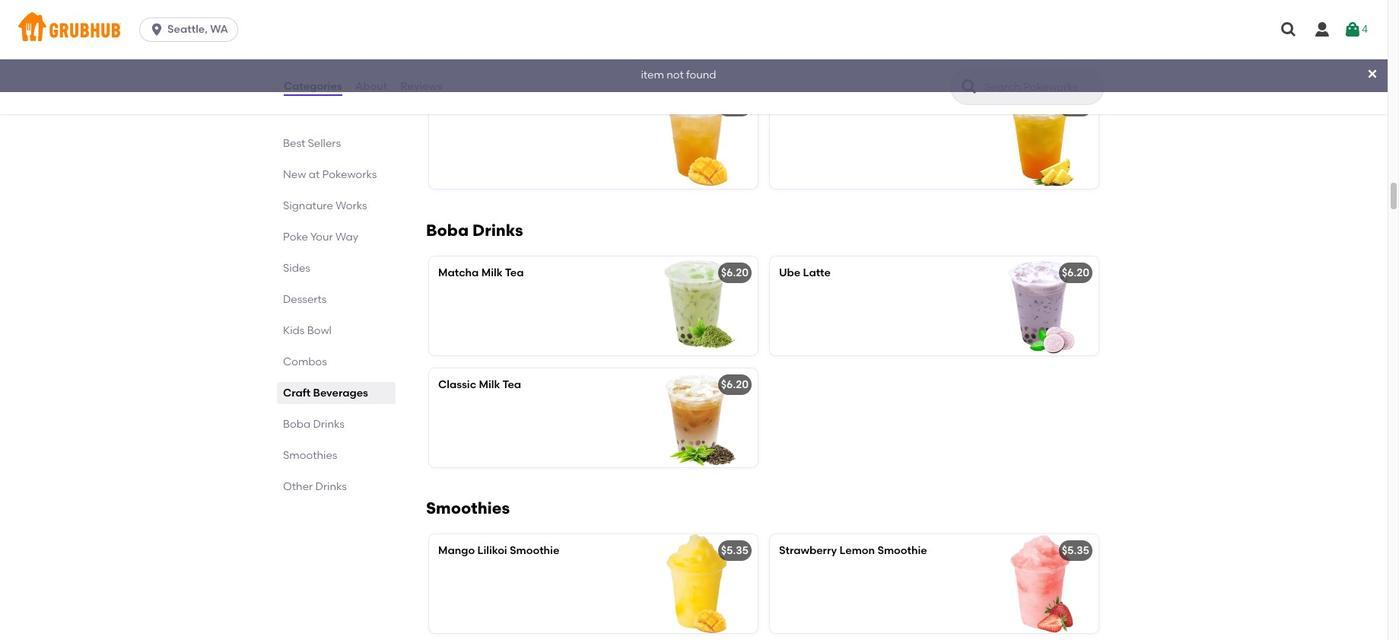 Task type: vqa. For each thing, say whether or not it's contained in the screenshot.
mango green tea image at top
yes



Task type: locate. For each thing, give the bounding box(es) containing it.
milk for classic
[[479, 378, 500, 391]]

svg image
[[1344, 21, 1363, 39]]

lemon
[[840, 544, 875, 557]]

wa
[[210, 23, 228, 36]]

0 horizontal spatial $4.20
[[721, 99, 749, 112]]

drinks right other
[[316, 480, 347, 493]]

$6.20
[[721, 266, 749, 279], [1062, 266, 1090, 279], [721, 378, 749, 391]]

Search Pokeworks search field
[[983, 80, 1100, 94]]

1 horizontal spatial $4.20
[[1062, 99, 1090, 112]]

drinks
[[473, 220, 523, 239], [313, 418, 345, 431], [316, 480, 347, 493]]

milk right classic
[[479, 378, 500, 391]]

0 horizontal spatial smoothies
[[283, 449, 338, 462]]

$5.35
[[721, 544, 749, 557], [1062, 544, 1090, 557]]

milk for matcha
[[482, 266, 503, 279]]

2 $4.20 from the left
[[1062, 99, 1090, 112]]

drinks down craft beverages
[[313, 418, 345, 431]]

craft beverages
[[283, 387, 368, 400]]

tea for pineapple iced tea
[[861, 99, 879, 112]]

search icon image
[[961, 78, 979, 96]]

strawberry lemon smoothie
[[779, 544, 928, 557]]

boba drinks up matcha milk tea
[[426, 220, 523, 239]]

1 vertical spatial milk
[[479, 378, 500, 391]]

reviews
[[400, 80, 443, 93]]

boba down craft
[[283, 418, 311, 431]]

pineapple iced tea
[[779, 99, 879, 112]]

0 horizontal spatial boba
[[283, 418, 311, 431]]

matcha
[[438, 266, 479, 279]]

new
[[283, 168, 306, 181]]

desserts
[[283, 293, 327, 306]]

$5.35 for mango lilikoi smoothie
[[721, 544, 749, 557]]

0 vertical spatial smoothies
[[283, 449, 338, 462]]

1 horizontal spatial $5.35
[[1062, 544, 1090, 557]]

1 horizontal spatial smoothie
[[878, 544, 928, 557]]

smoothie right lilikoi
[[510, 544, 560, 557]]

smoothie right lemon
[[878, 544, 928, 557]]

$4.20 down search pokeworks search box
[[1062, 99, 1090, 112]]

smoothies up other drinks
[[283, 449, 338, 462]]

0 horizontal spatial smoothie
[[510, 544, 560, 557]]

sellers
[[308, 137, 341, 150]]

seattle,
[[168, 23, 208, 36]]

1 vertical spatial boba drinks
[[283, 418, 345, 431]]

way
[[336, 231, 359, 244]]

1 vertical spatial smoothies
[[426, 498, 510, 517]]

signature
[[283, 199, 333, 212]]

poke your way
[[283, 231, 359, 244]]

tea right classic
[[503, 378, 522, 391]]

1 horizontal spatial boba drinks
[[426, 220, 523, 239]]

1 vertical spatial drinks
[[313, 418, 345, 431]]

mango left lilikoi
[[438, 544, 475, 557]]

tea for classic milk tea
[[503, 378, 522, 391]]

1 horizontal spatial smoothies
[[426, 498, 510, 517]]

pineapple iced tea image
[[985, 90, 1099, 188]]

0 vertical spatial boba
[[426, 220, 469, 239]]

latte
[[804, 266, 831, 279]]

milk right matcha
[[482, 266, 503, 279]]

1 mango from the top
[[438, 99, 475, 112]]

$4.20
[[721, 99, 749, 112], [1062, 99, 1090, 112]]

4
[[1363, 23, 1369, 36]]

main navigation navigation
[[0, 0, 1388, 59]]

your
[[311, 231, 333, 244]]

1 smoothie from the left
[[510, 544, 560, 557]]

2 $5.35 from the left
[[1062, 544, 1090, 557]]

boba up matcha
[[426, 220, 469, 239]]

tea right iced
[[861, 99, 879, 112]]

lilikoi
[[478, 544, 507, 557]]

smoothies up lilikoi
[[426, 498, 510, 517]]

classic milk tea image
[[644, 368, 758, 467]]

$6.20 for matcha milk tea
[[721, 266, 749, 279]]

1 vertical spatial boba
[[283, 418, 311, 431]]

tea right matcha
[[505, 266, 524, 279]]

ube latte
[[779, 266, 831, 279]]

other drinks
[[283, 480, 347, 493]]

0 vertical spatial mango
[[438, 99, 475, 112]]

boba
[[426, 220, 469, 239], [283, 418, 311, 431]]

best
[[283, 137, 305, 150]]

$6.20 for ube latte
[[1062, 266, 1090, 279]]

1 $5.35 from the left
[[721, 544, 749, 557]]

mango for mango lilikoi smoothie
[[438, 544, 475, 557]]

iced
[[835, 99, 858, 112]]

$4.20 left pineapple
[[721, 99, 749, 112]]

1 $4.20 from the left
[[721, 99, 749, 112]]

tea right "green"
[[512, 99, 531, 112]]

svg image
[[1280, 21, 1299, 39], [1314, 21, 1332, 39], [149, 22, 165, 37], [1367, 68, 1379, 80]]

svg image inside the seattle, wa button
[[149, 22, 165, 37]]

boba drinks down craft beverages
[[283, 418, 345, 431]]

2 mango from the top
[[438, 544, 475, 557]]

0 horizontal spatial $5.35
[[721, 544, 749, 557]]

mango left "green"
[[438, 99, 475, 112]]

mango
[[438, 99, 475, 112], [438, 544, 475, 557]]

2 smoothie from the left
[[878, 544, 928, 557]]

tea for matcha milk tea
[[505, 266, 524, 279]]

sides
[[283, 262, 311, 275]]

mango green tea image
[[644, 90, 758, 188]]

0 vertical spatial milk
[[482, 266, 503, 279]]

smoothies
[[283, 449, 338, 462], [426, 498, 510, 517]]

milk
[[482, 266, 503, 279], [479, 378, 500, 391]]

tea
[[512, 99, 531, 112], [861, 99, 879, 112], [505, 266, 524, 279], [503, 378, 522, 391]]

item
[[641, 69, 664, 82]]

1 vertical spatial mango
[[438, 544, 475, 557]]

boba drinks
[[426, 220, 523, 239], [283, 418, 345, 431]]

smoothie
[[510, 544, 560, 557], [878, 544, 928, 557]]

drinks up matcha milk tea
[[473, 220, 523, 239]]

bowl
[[307, 324, 332, 337]]

seattle, wa button
[[139, 18, 244, 42]]



Task type: describe. For each thing, give the bounding box(es) containing it.
$6.20 for classic milk tea
[[721, 378, 749, 391]]

mango for mango green tea
[[438, 99, 475, 112]]

strawberry lemon smoothie image
[[985, 534, 1099, 633]]

smoothie for strawberry lemon smoothie
[[878, 544, 928, 557]]

strawberry
[[779, 544, 837, 557]]

reviews button
[[400, 59, 444, 114]]

item not found
[[641, 69, 717, 82]]

about
[[355, 80, 388, 93]]

signature works
[[283, 199, 367, 212]]

$4.20 for pineapple iced tea
[[1062, 99, 1090, 112]]

strawberry lemonade image
[[644, 0, 758, 77]]

kids bowl
[[283, 324, 332, 337]]

kids
[[283, 324, 305, 337]]

mango lilikoi smoothie image
[[644, 534, 758, 633]]

ube
[[779, 266, 801, 279]]

poke
[[283, 231, 308, 244]]

categories
[[284, 80, 342, 93]]

ube latte image
[[985, 256, 1099, 355]]

tea for mango green tea
[[512, 99, 531, 112]]

categories button
[[283, 59, 343, 114]]

classic
[[438, 378, 477, 391]]

mango lilikoi smoothie
[[438, 544, 560, 557]]

green
[[478, 99, 510, 112]]

best sellers
[[283, 137, 341, 150]]

other
[[283, 480, 313, 493]]

$4.20 for mango green tea
[[721, 99, 749, 112]]

classic milk tea
[[438, 378, 522, 391]]

found
[[687, 69, 717, 82]]

at
[[309, 168, 320, 181]]

0 horizontal spatial boba drinks
[[283, 418, 345, 431]]

combos
[[283, 355, 327, 368]]

beverages
[[313, 387, 368, 400]]

0 vertical spatial drinks
[[473, 220, 523, 239]]

mango green tea
[[438, 99, 531, 112]]

1 horizontal spatial boba
[[426, 220, 469, 239]]

0 vertical spatial boba drinks
[[426, 220, 523, 239]]

about button
[[354, 59, 388, 114]]

smoothie for mango lilikoi smoothie
[[510, 544, 560, 557]]

pineapple
[[779, 99, 833, 112]]

2 vertical spatial drinks
[[316, 480, 347, 493]]

new at pokeworks
[[283, 168, 377, 181]]

matcha milk tea image
[[644, 256, 758, 355]]

$5.35 for strawberry lemon smoothie
[[1062, 544, 1090, 557]]

seattle, wa
[[168, 23, 228, 36]]

lilikoi green tea image
[[985, 0, 1099, 77]]

craft
[[283, 387, 311, 400]]

not
[[667, 69, 684, 82]]

4 button
[[1344, 16, 1369, 43]]

works
[[336, 199, 367, 212]]

matcha milk tea
[[438, 266, 524, 279]]

pokeworks
[[322, 168, 377, 181]]



